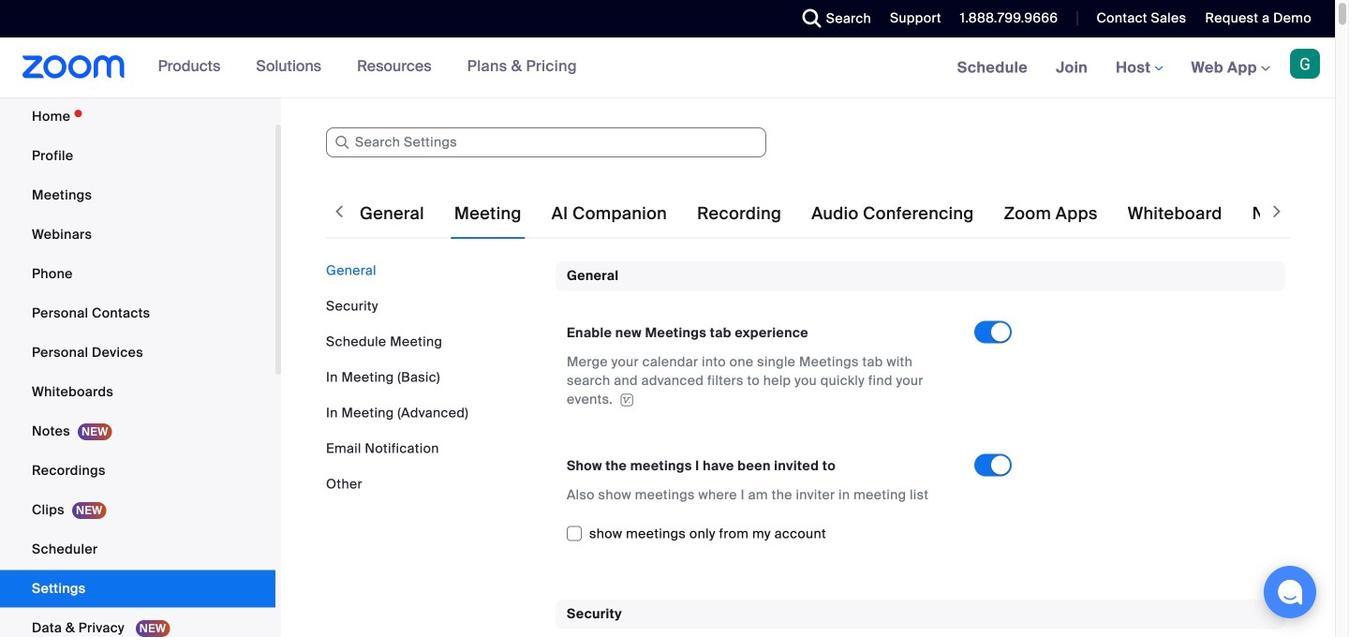 Task type: vqa. For each thing, say whether or not it's contained in the screenshot.
Tabs of my account settings page Tab List
yes



Task type: describe. For each thing, give the bounding box(es) containing it.
open chat image
[[1277, 579, 1303, 605]]

support version for enable new meetings tab experience image
[[618, 394, 636, 407]]

scroll right image
[[1268, 202, 1286, 221]]

product information navigation
[[144, 37, 591, 97]]

tabs of my account settings page tab list
[[356, 187, 1349, 240]]

profile picture image
[[1290, 49, 1320, 79]]

general element
[[556, 261, 1285, 570]]



Task type: locate. For each thing, give the bounding box(es) containing it.
personal menu menu
[[0, 98, 275, 637]]

meetings navigation
[[943, 37, 1335, 99]]

zoom logo image
[[22, 55, 125, 79]]

banner
[[0, 37, 1335, 99]]

menu bar
[[326, 261, 542, 494]]

Search Settings text field
[[326, 127, 766, 157]]

application
[[567, 353, 958, 409]]

application inside general element
[[567, 353, 958, 409]]

scroll left image
[[330, 202, 349, 221]]



